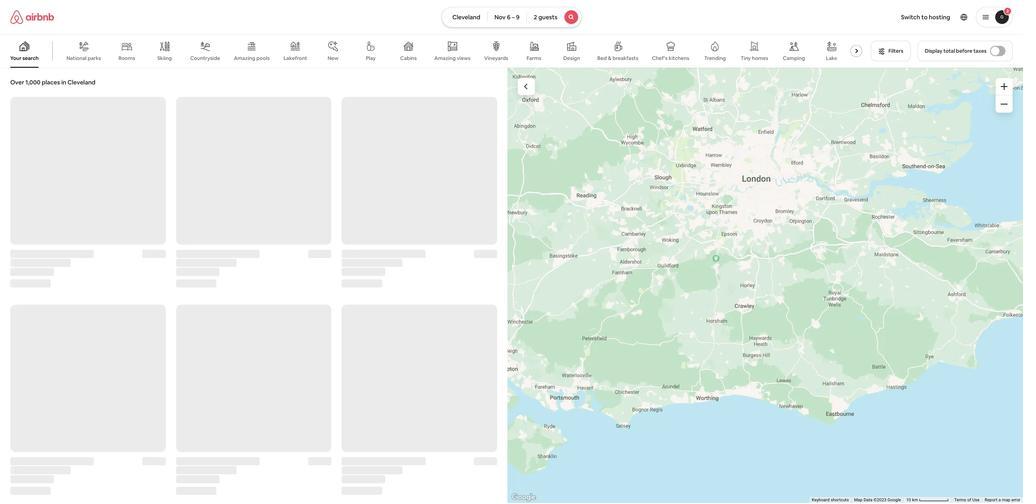 Task type: describe. For each thing, give the bounding box(es) containing it.
use
[[972, 498, 980, 502]]

nov 6 – 9
[[495, 13, 520, 21]]

display total before taxes
[[925, 48, 987, 54]]

$308
[[10, 279, 25, 287]]

lakefront
[[284, 55, 307, 62]]

& inside condo in lakewood ⭐️⭐️ warm &  romantic special moments⭐️⭐️ 2 beds $308 total before taxes
[[47, 259, 52, 267]]

tiny
[[741, 55, 751, 62]]

display
[[925, 48, 942, 54]]

(207)
[[150, 250, 166, 258]]

amazing pools
[[234, 55, 270, 62]]

breakfasts
[[613, 55, 638, 62]]

places
[[42, 78, 60, 86]]

bed
[[597, 55, 607, 62]]

map
[[855, 498, 863, 502]]

frontdesk
[[176, 259, 206, 267]]

in right studio
[[250, 259, 255, 267]]

lake
[[826, 55, 837, 62]]

camping
[[783, 55, 805, 62]]

hosting
[[929, 13, 950, 21]]

1,000
[[25, 78, 40, 86]]

$178
[[191, 279, 205, 287]]

profile element
[[592, 0, 1013, 34]]

a
[[999, 498, 1001, 502]]

cleveland inside button
[[452, 13, 480, 21]]

in inside condo in lakewood ⭐️⭐️ warm &  romantic special moments⭐️⭐️ 2 beds $308 total before taxes
[[32, 250, 37, 258]]

total inside condo in lakewood ⭐️⭐️ warm &  romantic special moments⭐️⭐️ 2 beds $308 total before taxes
[[27, 279, 41, 287]]

homes
[[752, 55, 768, 62]]

map
[[1002, 498, 1011, 502]]

none search field containing cleveland
[[442, 7, 582, 27]]

1 vertical spatial cleveland
[[67, 78, 95, 86]]

play
[[366, 55, 376, 62]]

1
[[176, 268, 179, 276]]

keyboard
[[812, 498, 830, 502]]

data
[[864, 498, 873, 502]]

beds
[[15, 268, 30, 276]]

total inside button
[[944, 48, 955, 54]]

switch
[[901, 13, 920, 21]]

2 button
[[976, 7, 1013, 27]]

4.88 out of 5 average rating,  207 reviews image
[[129, 250, 166, 258]]

keyboard shortcuts
[[812, 498, 849, 502]]

zoom in image
[[1001, 83, 1008, 90]]

views
[[457, 55, 471, 62]]

terms
[[954, 498, 966, 502]]

condo in lakewood ⭐️⭐️ warm &  romantic special moments⭐️⭐️ 2 beds $308 total before taxes
[[10, 250, 149, 287]]

special
[[83, 259, 103, 267]]

new
[[328, 55, 339, 62]]

shortcuts
[[831, 498, 849, 502]]

error
[[1012, 498, 1021, 502]]

google map
showing 20 stays. region
[[508, 68, 1023, 503]]

tiny homes
[[741, 55, 768, 62]]

cleveland button
[[442, 7, 488, 27]]

2 for 2
[[1007, 8, 1009, 14]]

romantic
[[53, 259, 81, 267]]

guests
[[538, 13, 558, 21]]

km
[[913, 498, 919, 502]]

bed
[[200, 268, 212, 276]]

in up bright
[[211, 250, 216, 258]]

of
[[967, 498, 971, 502]]

google image
[[510, 492, 538, 503]]

condo
[[10, 250, 31, 258]]

in right places
[[61, 78, 66, 86]]

national
[[66, 55, 87, 62]]

terms of use
[[954, 498, 980, 502]]

before inside button
[[956, 48, 972, 54]]

parks
[[88, 55, 101, 62]]

report
[[985, 498, 998, 502]]

⭐️⭐️
[[10, 259, 27, 267]]

filters button
[[871, 41, 911, 61]]

4.56
[[305, 250, 318, 258]]

|
[[207, 259, 209, 267]]

nov
[[495, 13, 506, 21]]

group for condo in lakewood ⭐️⭐️ warm &  romantic special moments⭐️⭐️ 2 beds $308 total before taxes
[[10, 97, 166, 245]]

moments⭐️⭐️
[[104, 259, 149, 267]]

group containing national parks
[[0, 34, 866, 68]]

–
[[512, 13, 515, 21]]

pools
[[256, 55, 270, 62]]

amazing views
[[434, 55, 471, 62]]

chef's kitchens
[[652, 55, 689, 62]]

bright
[[210, 259, 228, 267]]

cleveland inside apartment in cleveland frontdesk | bright studio in tremont 1 queen bed $192 $178 total before taxes
[[218, 250, 248, 258]]

keyboard shortcuts button
[[812, 497, 849, 503]]

group for apartment in cleveland frontdesk | bright studio in tremont 1 queen bed $192 $178 total before taxes
[[176, 97, 331, 245]]

queen
[[180, 268, 199, 276]]



Task type: vqa. For each thing, say whether or not it's contained in the screenshot.
Trending
yes



Task type: locate. For each thing, give the bounding box(es) containing it.
taxes down romantic
[[63, 279, 79, 287]]

(57)
[[320, 250, 331, 258]]

google
[[888, 498, 902, 502]]

kitchens
[[669, 55, 689, 62]]

& right bed
[[608, 55, 612, 62]]

1 horizontal spatial before
[[222, 279, 242, 287]]

4.88
[[136, 250, 149, 258]]

over 1,000 places in cleveland
[[10, 78, 95, 86]]

amazing for amazing pools
[[234, 55, 255, 62]]

4.56 out of 5 average rating,  57 reviews image
[[298, 250, 331, 258]]

amazing left views
[[434, 55, 456, 62]]

& down lakewood
[[47, 259, 52, 267]]

design
[[563, 55, 580, 62]]

1 horizontal spatial amazing
[[434, 55, 456, 62]]

trending
[[704, 55, 726, 62]]

taxes inside button
[[974, 48, 987, 54]]

total right $308
[[27, 279, 41, 287]]

zoom out image
[[1001, 101, 1008, 108]]

taxes down studio
[[243, 279, 259, 287]]

skiing
[[157, 55, 172, 62]]

2 inside button
[[534, 13, 537, 21]]

0 vertical spatial &
[[608, 55, 612, 62]]

$192
[[176, 279, 190, 287]]

studio
[[229, 259, 248, 267]]

0 horizontal spatial taxes
[[63, 279, 79, 287]]

taxes
[[974, 48, 987, 54], [63, 279, 79, 287], [243, 279, 259, 287]]

search
[[22, 55, 39, 62]]

switch to hosting link
[[896, 8, 955, 26]]

0 horizontal spatial &
[[47, 259, 52, 267]]

9
[[516, 13, 520, 21]]

2 horizontal spatial before
[[956, 48, 972, 54]]

report a map error
[[985, 498, 1021, 502]]

cleveland
[[452, 13, 480, 21], [67, 78, 95, 86], [218, 250, 248, 258]]

amazing for amazing views
[[434, 55, 456, 62]]

amazing left the pools
[[234, 55, 255, 62]]

countryside
[[190, 55, 220, 62]]

before
[[956, 48, 972, 54], [42, 279, 62, 287], [222, 279, 242, 287]]

before down studio
[[222, 279, 242, 287]]

in
[[61, 78, 66, 86], [32, 250, 37, 258], [211, 250, 216, 258], [250, 259, 255, 267]]

2 horizontal spatial total
[[944, 48, 955, 54]]

0 horizontal spatial amazing
[[234, 55, 255, 62]]

cleveland left nov
[[452, 13, 480, 21]]

0 horizontal spatial before
[[42, 279, 62, 287]]

2 horizontal spatial taxes
[[974, 48, 987, 54]]

before inside apartment in cleveland frontdesk | bright studio in tremont 1 queen bed $192 $178 total before taxes
[[222, 279, 242, 287]]

bed & breakfasts
[[597, 55, 638, 62]]

0 horizontal spatial total
[[27, 279, 41, 287]]

2 guests
[[534, 13, 558, 21]]

2 horizontal spatial 2
[[1007, 8, 1009, 14]]

before down romantic
[[42, 279, 62, 287]]

10
[[907, 498, 912, 502]]

warm
[[28, 259, 46, 267]]

2
[[1007, 8, 1009, 14], [534, 13, 537, 21], [10, 268, 14, 276]]

apartment in cleveland frontdesk | bright studio in tremont 1 queen bed $192 $178 total before taxes
[[176, 250, 282, 287]]

total
[[944, 48, 955, 54], [27, 279, 41, 287], [207, 279, 221, 287]]

1 horizontal spatial total
[[207, 279, 221, 287]]

total right display
[[944, 48, 955, 54]]

0 horizontal spatial 2
[[10, 268, 14, 276]]

2 horizontal spatial cleveland
[[452, 13, 480, 21]]

taxes down the 2 "dropdown button"
[[974, 48, 987, 54]]

before inside condo in lakewood ⭐️⭐️ warm &  romantic special moments⭐️⭐️ 2 beds $308 total before taxes
[[42, 279, 62, 287]]

apartment
[[176, 250, 210, 258]]

to
[[922, 13, 928, 21]]

1 horizontal spatial 2
[[534, 13, 537, 21]]

10 km
[[907, 498, 920, 502]]

taxes inside condo in lakewood ⭐️⭐️ warm &  romantic special moments⭐️⭐️ 2 beds $308 total before taxes
[[63, 279, 79, 287]]

in up warm
[[32, 250, 37, 258]]

over
[[10, 78, 24, 86]]

&
[[608, 55, 612, 62], [47, 259, 52, 267]]

1 vertical spatial &
[[47, 259, 52, 267]]

your search
[[10, 55, 39, 62]]

report a map error link
[[985, 498, 1021, 502]]

taxes inside apartment in cleveland frontdesk | bright studio in tremont 1 queen bed $192 $178 total before taxes
[[243, 279, 259, 287]]

10 km button
[[904, 497, 952, 503]]

before right display
[[956, 48, 972, 54]]

None search field
[[442, 7, 582, 27]]

2 guests button
[[526, 7, 582, 27]]

2 for 2 guests
[[534, 13, 537, 21]]

1 horizontal spatial taxes
[[243, 279, 259, 287]]

nov 6 – 9 button
[[487, 7, 527, 27]]

2 inside "dropdown button"
[[1007, 8, 1009, 14]]

0 horizontal spatial cleveland
[[67, 78, 95, 86]]

total down the bed
[[207, 279, 221, 287]]

cleveland down national parks
[[67, 78, 95, 86]]

your
[[10, 55, 21, 62]]

total inside apartment in cleveland frontdesk | bright studio in tremont 1 queen bed $192 $178 total before taxes
[[207, 279, 221, 287]]

2 inside condo in lakewood ⭐️⭐️ warm &  romantic special moments⭐️⭐️ 2 beds $308 total before taxes
[[10, 268, 14, 276]]

terms of use link
[[954, 498, 980, 502]]

national parks
[[66, 55, 101, 62]]

1 horizontal spatial &
[[608, 55, 612, 62]]

filters
[[889, 48, 903, 54]]

©2023
[[874, 498, 887, 502]]

1 horizontal spatial cleveland
[[218, 250, 248, 258]]

map data ©2023 google
[[855, 498, 902, 502]]

cleveland up studio
[[218, 250, 248, 258]]

switch to hosting
[[901, 13, 950, 21]]

rooms
[[118, 55, 135, 62]]

lakewood
[[39, 250, 70, 258]]

0 vertical spatial cleveland
[[452, 13, 480, 21]]

vineyards
[[484, 55, 508, 62]]

2 vertical spatial cleveland
[[218, 250, 248, 258]]

group
[[0, 34, 866, 68], [10, 97, 166, 245], [176, 97, 331, 245]]

chef's
[[652, 55, 668, 62]]

6
[[507, 13, 511, 21]]

display total before taxes button
[[918, 41, 1013, 61]]

cabins
[[400, 55, 417, 62]]

tremont
[[256, 259, 282, 267]]

farms
[[527, 55, 541, 62]]

4.88 (207)
[[136, 250, 166, 258]]



